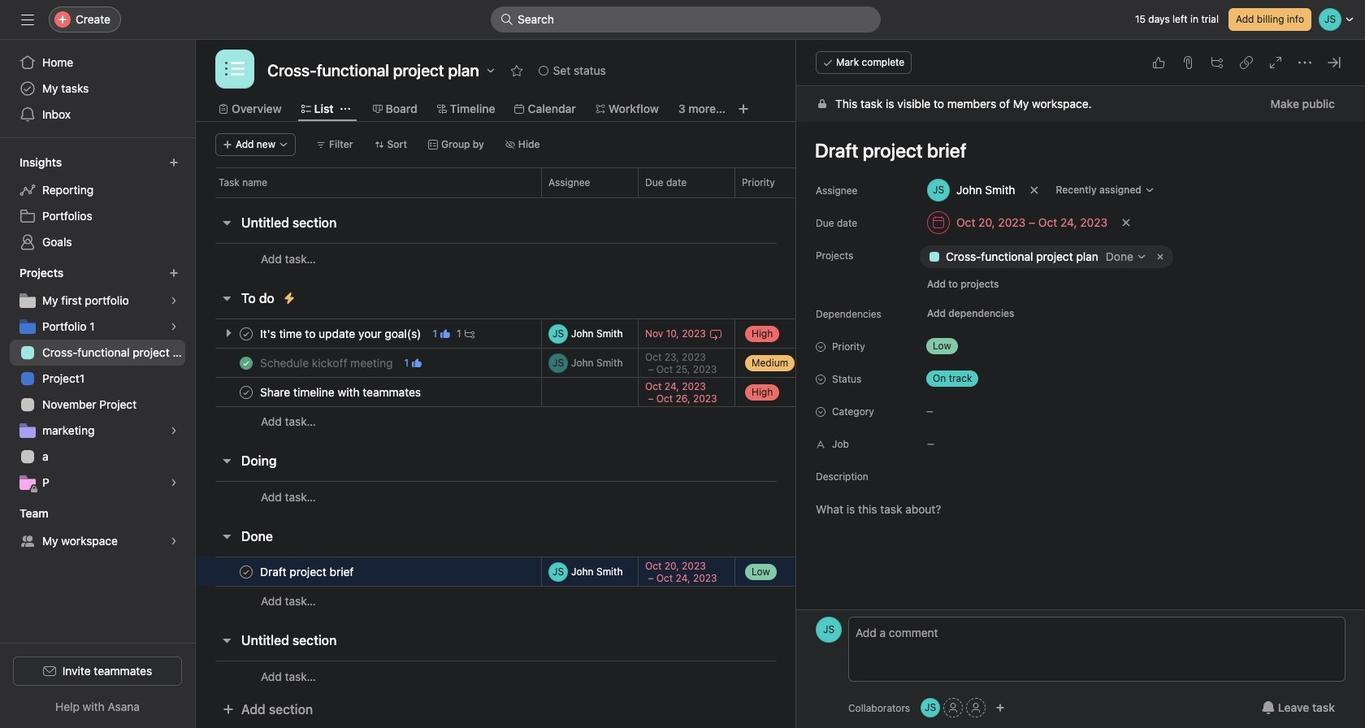 Task type: describe. For each thing, give the bounding box(es) containing it.
see details, my workspace image
[[169, 536, 179, 546]]

more actions for this task image
[[1299, 56, 1312, 69]]

Task Name text field
[[805, 132, 1346, 169]]

global element
[[0, 40, 195, 137]]

Mark complete checkbox
[[236, 382, 256, 402]]

expand subtask list for the task it's time to update your goal(s) image
[[222, 327, 235, 340]]

mark complete image for mark complete checkbox within draft project brief cell
[[236, 562, 256, 581]]

see details, marketing image
[[169, 426, 179, 436]]

header to do tree grid
[[196, 319, 1278, 436]]

1 collapse task list for this group image from the top
[[220, 216, 233, 229]]

0 horizontal spatial add or remove collaborators image
[[921, 698, 940, 718]]

mark complete checkbox inside draft project brief cell
[[236, 562, 256, 581]]

header done tree grid
[[196, 557, 1278, 616]]

2 collapse task list for this group image from the top
[[220, 454, 233, 467]]

attachments: add a file to this task, draft project brief image
[[1182, 56, 1195, 69]]

add subtask image
[[1211, 56, 1224, 69]]

hide sidebar image
[[21, 13, 34, 26]]

draft project brief dialog
[[796, 40, 1365, 728]]

it's time to update your goal(s) cell
[[196, 319, 541, 349]]

draft project brief cell
[[196, 557, 541, 587]]

task name text field inside draft project brief cell
[[257, 564, 359, 580]]

prominent image
[[501, 13, 514, 26]]

full screen image
[[1269, 56, 1282, 69]]

3 collapse task list for this group image from the top
[[220, 530, 233, 543]]

remove assignee image
[[1029, 185, 1039, 195]]

see details, p image
[[169, 478, 179, 488]]

mark complete checkbox inside it's time to update your goal(s) cell
[[236, 324, 256, 343]]

see details, my first portfolio image
[[169, 296, 179, 306]]

1 subtask image
[[465, 329, 474, 338]]

task name text field for the completed option
[[257, 355, 398, 371]]



Task type: locate. For each thing, give the bounding box(es) containing it.
1 task name text field from the top
[[257, 355, 398, 371]]

new insights image
[[169, 158, 179, 167]]

add to starred image
[[510, 64, 523, 77]]

row
[[196, 167, 1278, 197], [215, 197, 1259, 198], [196, 243, 1278, 274], [196, 319, 1278, 349], [196, 348, 1278, 378], [196, 377, 1278, 407], [196, 406, 1278, 436], [196, 481, 1278, 512], [196, 557, 1278, 587], [196, 586, 1278, 616], [196, 661, 1278, 692]]

0 vertical spatial task name text field
[[257, 325, 426, 342]]

1 like. you liked this task image up share timeline with teammates cell
[[412, 358, 422, 368]]

task name text field inside the schedule kickoff meeting cell
[[257, 355, 398, 371]]

1 vertical spatial 1 like. you liked this task image
[[412, 358, 422, 368]]

mark complete image for mark complete option
[[236, 382, 256, 402]]

close details image
[[1328, 56, 1341, 69]]

clear due date image
[[1122, 218, 1132, 228]]

1 vertical spatial task name text field
[[257, 384, 426, 400]]

0 vertical spatial 1 like. you liked this task image
[[440, 329, 450, 338]]

main content
[[796, 86, 1365, 728]]

teams element
[[0, 499, 195, 558]]

0 vertical spatial mark complete image
[[236, 324, 256, 343]]

insights element
[[0, 148, 195, 258]]

1 horizontal spatial add or remove collaborators image
[[996, 703, 1005, 713]]

1 like. you liked this task image
[[440, 329, 450, 338], [412, 358, 422, 368]]

2 mark complete checkbox from the top
[[236, 562, 256, 581]]

list image
[[225, 59, 245, 79]]

task name text field up share timeline with teammates cell
[[257, 355, 398, 371]]

share timeline with teammates cell
[[196, 377, 541, 407]]

0 vertical spatial task name text field
[[257, 355, 398, 371]]

add or remove collaborators image
[[921, 698, 940, 718], [996, 703, 1005, 713]]

completed image
[[236, 353, 256, 373]]

Mark complete checkbox
[[236, 324, 256, 343], [236, 562, 256, 581]]

mark complete image
[[236, 324, 256, 343], [236, 382, 256, 402], [236, 562, 256, 581]]

projects element
[[0, 258, 195, 499]]

copy task link image
[[1240, 56, 1253, 69]]

— text field
[[920, 429, 1346, 458]]

1 vertical spatial mark complete image
[[236, 382, 256, 402]]

1 horizontal spatial 1 like. you liked this task image
[[440, 329, 450, 338]]

remove image
[[1154, 250, 1167, 263]]

0 likes. click to like this task image
[[1152, 56, 1165, 69]]

4 collapse task list for this group image from the top
[[220, 634, 233, 647]]

1 like. you liked this task image left 1 subtask 'image'
[[440, 329, 450, 338]]

1 vertical spatial task name text field
[[257, 564, 359, 580]]

mark complete image inside share timeline with teammates cell
[[236, 382, 256, 402]]

2 task name text field from the top
[[257, 384, 426, 400]]

see details, portfolio 1 image
[[169, 322, 179, 332]]

1 mark complete image from the top
[[236, 324, 256, 343]]

2 vertical spatial mark complete image
[[236, 562, 256, 581]]

1 vertical spatial mark complete checkbox
[[236, 562, 256, 581]]

2 task name text field from the top
[[257, 564, 359, 580]]

collapse task list for this group image
[[220, 216, 233, 229], [220, 454, 233, 467], [220, 530, 233, 543], [220, 634, 233, 647]]

0 vertical spatial mark complete checkbox
[[236, 324, 256, 343]]

new project or portfolio image
[[169, 268, 179, 278]]

task name text field down the schedule kickoff meeting cell
[[257, 384, 426, 400]]

task name text field inside it's time to update your goal(s) cell
[[257, 325, 426, 342]]

open user profile image
[[816, 617, 842, 643]]

schedule kickoff meeting cell
[[196, 348, 541, 378]]

collapse task list for this group image
[[220, 292, 233, 305]]

3 mark complete image from the top
[[236, 562, 256, 581]]

0 horizontal spatial 1 like. you liked this task image
[[412, 358, 422, 368]]

1 like. you liked this task image inside the schedule kickoff meeting cell
[[412, 358, 422, 368]]

2 mark complete image from the top
[[236, 382, 256, 402]]

task name text field inside share timeline with teammates cell
[[257, 384, 426, 400]]

mark complete image inside draft project brief cell
[[236, 562, 256, 581]]

rules for to do image
[[283, 292, 296, 305]]

mark complete image for mark complete checkbox inside the it's time to update your goal(s) cell
[[236, 324, 256, 343]]

1 mark complete checkbox from the top
[[236, 324, 256, 343]]

Task name text field
[[257, 325, 426, 342], [257, 564, 359, 580]]

Completed checkbox
[[236, 353, 256, 373]]

list box
[[491, 7, 881, 33]]

Task name text field
[[257, 355, 398, 371], [257, 384, 426, 400]]

tab actions image
[[340, 104, 350, 114]]

1 task name text field from the top
[[257, 325, 426, 342]]

add tab image
[[737, 102, 750, 115]]

task name text field for mark complete option
[[257, 384, 426, 400]]



Task type: vqa. For each thing, say whether or not it's contained in the screenshot.
Add or remove collaborators icon
yes



